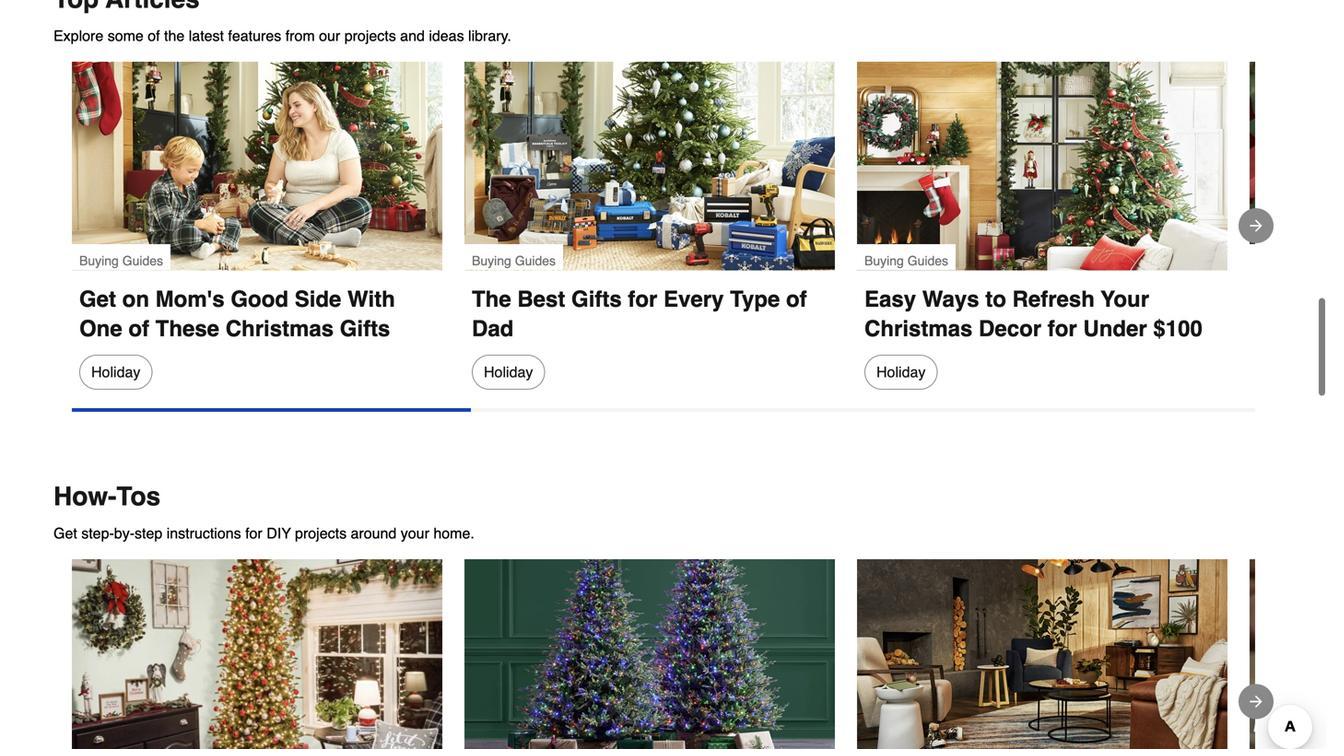 Task type: vqa. For each thing, say whether or not it's contained in the screenshot.
around
yes



Task type: locate. For each thing, give the bounding box(es) containing it.
holiday
[[91, 364, 141, 381], [484, 364, 533, 381], [877, 364, 926, 381]]

guides up the best
[[515, 254, 556, 269]]

2 holiday link from the left
[[472, 355, 545, 390]]

0 vertical spatial gifts
[[572, 287, 622, 312]]

with
[[348, 287, 395, 312]]

0 vertical spatial projects
[[345, 27, 396, 44]]

buying
[[79, 254, 119, 269], [472, 254, 512, 269], [865, 254, 904, 269]]

projects right diy
[[295, 525, 347, 542]]

2 horizontal spatial buying guides
[[865, 254, 949, 269]]

good
[[231, 287, 289, 312]]

1 horizontal spatial buying
[[472, 254, 512, 269]]

0 vertical spatial of
[[148, 27, 160, 44]]

by-
[[114, 525, 135, 542]]

0 horizontal spatial christmas
[[226, 316, 334, 342]]

holiday down easy
[[877, 364, 926, 381]]

christmas down good
[[226, 316, 334, 342]]

get for get step-by-step instructions for diy projects around your home.
[[53, 525, 77, 542]]

1 horizontal spatial buying guides
[[472, 254, 556, 269]]

holiday link for easy ways to refresh your christmas decor for under $100
[[865, 355, 938, 390]]

0 horizontal spatial get
[[53, 525, 77, 542]]

1 buying guides from the left
[[79, 254, 163, 269]]

guides up on
[[122, 254, 163, 269]]

holiday link down the dad
[[472, 355, 545, 390]]

1 horizontal spatial christmas
[[865, 316, 973, 342]]

from
[[286, 27, 315, 44]]

a video showing how to replace a holiday lightbulb and fuse. image
[[465, 560, 836, 750]]

type
[[730, 287, 780, 312]]

3 holiday from the left
[[877, 364, 926, 381]]

0 vertical spatial get
[[79, 287, 116, 312]]

library.
[[468, 27, 512, 44]]

buying up easy
[[865, 254, 904, 269]]

for left diy
[[245, 525, 263, 542]]

get left step-
[[53, 525, 77, 542]]

the best gifts for every type of dad
[[472, 287, 814, 342]]

buying for easy
[[865, 254, 904, 269]]

projects right our
[[345, 27, 396, 44]]

arrow right image
[[1248, 217, 1266, 235], [1248, 693, 1266, 711]]

gifts down with
[[340, 316, 390, 342]]

$100
[[1154, 316, 1203, 342]]

0 horizontal spatial gifts
[[340, 316, 390, 342]]

easy ways to refresh your christmas decor for under $100
[[865, 287, 1203, 342]]

1 holiday from the left
[[91, 364, 141, 381]]

1 arrow right image from the top
[[1248, 217, 1266, 235]]

1 vertical spatial arrow right image
[[1248, 693, 1266, 711]]

of down on
[[129, 316, 149, 342]]

get inside the get on mom's good side with one of these christmas gifts
[[79, 287, 116, 312]]

0 horizontal spatial buying
[[79, 254, 119, 269]]

a trendy room with a plaster look fireplace surround, wood slat accent wall and a modern chandelier. image
[[858, 560, 1228, 750]]

gifts inside the best gifts for every type of dad
[[572, 287, 622, 312]]

buying guides up the
[[472, 254, 556, 269]]

2 horizontal spatial holiday link
[[865, 355, 938, 390]]

2 vertical spatial of
[[129, 316, 149, 342]]

buying up the
[[472, 254, 512, 269]]

1 holiday link from the left
[[79, 355, 152, 390]]

holiday for get on mom's good side with one of these christmas gifts
[[91, 364, 141, 381]]

your
[[401, 525, 430, 542]]

guides up 'ways'
[[908, 254, 949, 269]]

2 holiday from the left
[[484, 364, 533, 381]]

guides
[[122, 254, 163, 269], [515, 254, 556, 269], [908, 254, 949, 269]]

gifts
[[572, 287, 622, 312], [340, 316, 390, 342]]

1 horizontal spatial for
[[628, 287, 658, 312]]

holiday link
[[79, 355, 152, 390], [472, 355, 545, 390], [865, 355, 938, 390]]

holiday down the dad
[[484, 364, 533, 381]]

buying guides up easy
[[865, 254, 949, 269]]

1 horizontal spatial gifts
[[572, 287, 622, 312]]

get up one
[[79, 287, 116, 312]]

for down the refresh
[[1048, 316, 1078, 342]]

instructions
[[167, 525, 241, 542]]

refresh
[[1013, 287, 1095, 312]]

0 vertical spatial arrow right image
[[1248, 217, 1266, 235]]

holiday link down one
[[79, 355, 152, 390]]

buying guides
[[79, 254, 163, 269], [472, 254, 556, 269], [865, 254, 949, 269]]

1 vertical spatial get
[[53, 525, 77, 542]]

of inside the get on mom's good side with one of these christmas gifts
[[129, 316, 149, 342]]

holiday link down easy
[[865, 355, 938, 390]]

1 guides from the left
[[122, 254, 163, 269]]

for left every
[[628, 287, 658, 312]]

0 horizontal spatial buying guides
[[79, 254, 163, 269]]

projects
[[345, 27, 396, 44], [295, 525, 347, 542]]

3 buying from the left
[[865, 254, 904, 269]]

of
[[148, 27, 160, 44], [787, 287, 808, 312], [129, 316, 149, 342]]

2 horizontal spatial guides
[[908, 254, 949, 269]]

side
[[295, 287, 342, 312]]

0 horizontal spatial holiday
[[91, 364, 141, 381]]

buying guides for get
[[79, 254, 163, 269]]

0 horizontal spatial holiday link
[[79, 355, 152, 390]]

of left the
[[148, 27, 160, 44]]

a video demonstrating how to clean a dryer vent. image
[[1250, 560, 1328, 750]]

1 horizontal spatial holiday
[[484, 364, 533, 381]]

for
[[628, 287, 658, 312], [1048, 316, 1078, 342], [245, 525, 263, 542]]

ideas
[[429, 27, 464, 44]]

buying guides up on
[[79, 254, 163, 269]]

get
[[79, 287, 116, 312], [53, 525, 77, 542]]

one
[[79, 316, 122, 342]]

2 horizontal spatial buying
[[865, 254, 904, 269]]

3 guides from the left
[[908, 254, 949, 269]]

buying up one
[[79, 254, 119, 269]]

under
[[1084, 316, 1148, 342]]

christmas down easy
[[865, 316, 973, 342]]

for inside "easy ways to refresh your christmas decor for under $100"
[[1048, 316, 1078, 342]]

holiday link for the best gifts for every type of dad
[[472, 355, 545, 390]]

0 vertical spatial for
[[628, 287, 658, 312]]

1 vertical spatial of
[[787, 287, 808, 312]]

2 guides from the left
[[515, 254, 556, 269]]

how-
[[53, 482, 117, 512]]

holiday link for get on mom's good side with one of these christmas gifts
[[79, 355, 152, 390]]

scrollbar
[[72, 409, 471, 412]]

1 vertical spatial for
[[1048, 316, 1078, 342]]

3 buying guides from the left
[[865, 254, 949, 269]]

2 buying guides from the left
[[472, 254, 556, 269]]

to
[[986, 287, 1007, 312]]

of right type
[[787, 287, 808, 312]]

2 vertical spatial for
[[245, 525, 263, 542]]

0 horizontal spatial guides
[[122, 254, 163, 269]]

2 christmas from the left
[[865, 316, 973, 342]]

a living room decorated for christmas with a tree, garland, a wreath and stockings. image
[[858, 62, 1228, 271]]

2 horizontal spatial for
[[1048, 316, 1078, 342]]

3 holiday link from the left
[[865, 355, 938, 390]]

holiday for easy ways to refresh your christmas decor for under $100
[[877, 364, 926, 381]]

christmas
[[226, 316, 334, 342], [865, 316, 973, 342]]

holiday down one
[[91, 364, 141, 381]]

2 horizontal spatial holiday
[[877, 364, 926, 381]]

on
[[122, 287, 149, 312]]

1 horizontal spatial get
[[79, 287, 116, 312]]

gifts right the best
[[572, 287, 622, 312]]

2 buying from the left
[[472, 254, 512, 269]]

1 christmas from the left
[[226, 316, 334, 342]]

1 buying from the left
[[79, 254, 119, 269]]

get for get on mom's good side with one of these christmas gifts
[[79, 287, 116, 312]]

1 horizontal spatial guides
[[515, 254, 556, 269]]

these
[[156, 316, 220, 342]]

2 arrow right image from the top
[[1248, 693, 1266, 711]]

for inside the best gifts for every type of dad
[[628, 287, 658, 312]]

1 horizontal spatial holiday link
[[472, 355, 545, 390]]

get on mom's good side with one of these christmas gifts
[[79, 287, 402, 342]]

1 vertical spatial gifts
[[340, 316, 390, 342]]

0 horizontal spatial for
[[245, 525, 263, 542]]



Task type: describe. For each thing, give the bounding box(es) containing it.
how-tos
[[53, 482, 161, 512]]

guides for best
[[515, 254, 556, 269]]

buying for get
[[79, 254, 119, 269]]

1 vertical spatial projects
[[295, 525, 347, 542]]

guides for ways
[[908, 254, 949, 269]]

of inside the best gifts for every type of dad
[[787, 287, 808, 312]]

some
[[108, 27, 144, 44]]

every
[[664, 287, 724, 312]]

a close-up of a red poinsettia plant showing green leaves and dark red petals. image
[[1250, 62, 1328, 271]]

step
[[135, 525, 163, 542]]

our
[[319, 27, 341, 44]]

and
[[400, 27, 425, 44]]

features
[[228, 27, 281, 44]]

your
[[1101, 287, 1150, 312]]

the
[[164, 27, 185, 44]]

decor
[[979, 316, 1042, 342]]

buying for the
[[472, 254, 512, 269]]

gifts inside the get on mom's good side with one of these christmas gifts
[[340, 316, 390, 342]]

easy
[[865, 287, 917, 312]]

home.
[[434, 525, 475, 542]]

get step-by-step instructions for diy projects around your home.
[[53, 525, 475, 542]]

christmas inside the get on mom's good side with one of these christmas gifts
[[226, 316, 334, 342]]

buying guides for easy
[[865, 254, 949, 269]]

holiday for the best gifts for every type of dad
[[484, 364, 533, 381]]

ways
[[923, 287, 980, 312]]

latest
[[189, 27, 224, 44]]

around
[[351, 525, 397, 542]]

guides for on
[[122, 254, 163, 269]]

explore
[[53, 27, 104, 44]]

buying guides for the
[[472, 254, 556, 269]]

dad
[[472, 316, 514, 342]]

best
[[518, 287, 566, 312]]

the
[[472, 287, 512, 312]]

mom's
[[156, 287, 225, 312]]

a holiday-ready room with toolboxes arranged as gifts under the christmas tree. image
[[465, 62, 836, 271]]

tos
[[117, 482, 161, 512]]

step-
[[81, 525, 114, 542]]

a mom and her young child playing on the floor in front of a decorated christmas tree. image
[[72, 62, 443, 271]]

a video about 3 methods to add lights to a christmas tree. image
[[72, 560, 443, 750]]

diy
[[267, 525, 291, 542]]

explore some of the latest features from our projects and ideas library.
[[53, 27, 512, 44]]

christmas inside "easy ways to refresh your christmas decor for under $100"
[[865, 316, 973, 342]]



